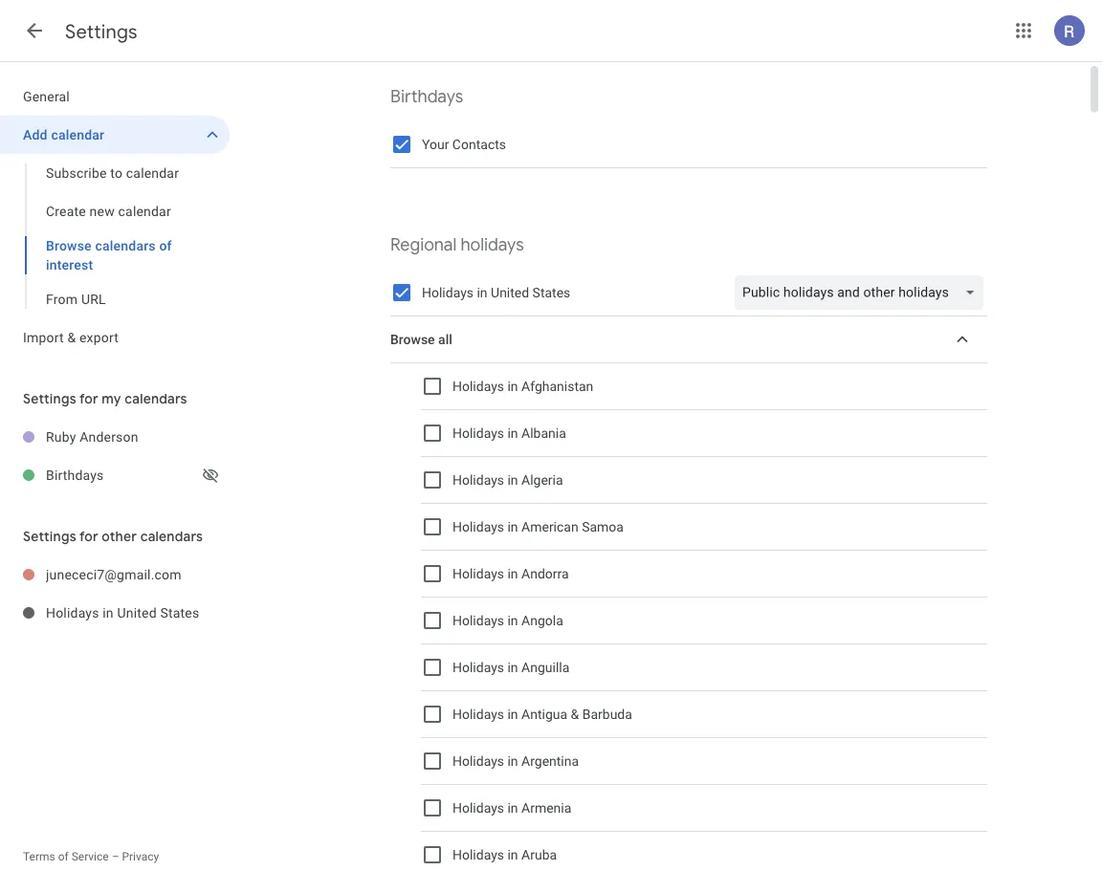 Task type: locate. For each thing, give the bounding box(es) containing it.
in down holidays
[[477, 285, 488, 301]]

0 vertical spatial calendar
[[51, 127, 104, 143]]

from url
[[46, 291, 106, 307]]

0 vertical spatial united
[[491, 285, 529, 301]]

1 horizontal spatial states
[[533, 285, 571, 301]]

in down junececi7@gmail.com tree item
[[103, 605, 114, 621]]

calendars right my
[[125, 390, 187, 408]]

browse up interest at left top
[[46, 238, 92, 254]]

united down holidays
[[491, 285, 529, 301]]

for left other
[[79, 528, 98, 545]]

calendars
[[95, 238, 156, 254], [125, 390, 187, 408], [140, 528, 203, 545]]

1 vertical spatial holidays in united states
[[46, 605, 199, 621]]

browse all tree item
[[390, 317, 987, 364]]

of right terms
[[58, 851, 69, 864]]

0 horizontal spatial united
[[117, 605, 157, 621]]

1 horizontal spatial browse
[[390, 332, 435, 348]]

0 horizontal spatial holidays in united states
[[46, 605, 199, 621]]

browse calendars of interest
[[46, 238, 172, 273]]

import
[[23, 330, 64, 345]]

birthdays link
[[46, 456, 199, 495]]

1 horizontal spatial united
[[491, 285, 529, 301]]

group
[[0, 154, 230, 319]]

united
[[491, 285, 529, 301], [117, 605, 157, 621]]

1 vertical spatial settings
[[23, 390, 76, 408]]

birthdays up your on the left top
[[390, 86, 463, 108]]

settings left other
[[23, 528, 76, 545]]

calendar right new
[[118, 203, 171, 219]]

0 vertical spatial browse
[[46, 238, 92, 254]]

browse left all
[[390, 332, 435, 348]]

terms of service link
[[23, 851, 109, 864]]

contacts
[[452, 137, 506, 152]]

& inside tree
[[67, 330, 76, 345]]

other
[[102, 528, 137, 545]]

regional holidays
[[390, 234, 524, 256]]

calendar
[[51, 127, 104, 143], [126, 165, 179, 181], [118, 203, 171, 219]]

holidays in united states link
[[46, 594, 230, 632]]

of down create new calendar
[[159, 238, 172, 254]]

add calendar
[[23, 127, 104, 143]]

0 vertical spatial &
[[67, 330, 76, 345]]

2 vertical spatial calendars
[[140, 528, 203, 545]]

united down junececi7@gmail.com link
[[117, 605, 157, 621]]

1 for from the top
[[79, 390, 98, 408]]

0 horizontal spatial browse
[[46, 238, 92, 254]]

& right antigua
[[571, 707, 579, 723]]

in left the argentina
[[508, 754, 518, 769]]

1 vertical spatial birthdays
[[46, 467, 104, 483]]

& left export
[[67, 330, 76, 345]]

1 horizontal spatial birthdays
[[390, 86, 463, 108]]

holidays in algeria
[[453, 472, 563, 488]]

holidays up holidays in algeria
[[453, 426, 504, 441]]

1 horizontal spatial holidays in united states
[[422, 285, 571, 301]]

holidays down holidays in angola
[[453, 660, 504, 676]]

holidays in armenia
[[453, 801, 572, 816]]

&
[[67, 330, 76, 345], [571, 707, 579, 723]]

calendars for other
[[140, 528, 203, 545]]

1 horizontal spatial of
[[159, 238, 172, 254]]

in left afghanistan
[[508, 379, 518, 394]]

1 vertical spatial calendars
[[125, 390, 187, 408]]

calendars up junececi7@gmail.com link
[[140, 528, 203, 545]]

settings up ruby
[[23, 390, 76, 408]]

browse inside browse calendars of interest
[[46, 238, 92, 254]]

0 horizontal spatial birthdays
[[46, 467, 104, 483]]

0 vertical spatial for
[[79, 390, 98, 408]]

1 vertical spatial states
[[160, 605, 199, 621]]

holidays down holidays in albania
[[453, 472, 504, 488]]

settings right go back icon
[[65, 19, 138, 44]]

states up afghanistan
[[533, 285, 571, 301]]

subscribe
[[46, 165, 107, 181]]

2 vertical spatial calendar
[[118, 203, 171, 219]]

0 horizontal spatial states
[[160, 605, 199, 621]]

american
[[522, 519, 579, 535]]

terms
[[23, 851, 55, 864]]

calendar right to
[[126, 165, 179, 181]]

states
[[533, 285, 571, 301], [160, 605, 199, 621]]

0 horizontal spatial &
[[67, 330, 76, 345]]

create new calendar
[[46, 203, 171, 219]]

states down junececi7@gmail.com link
[[160, 605, 199, 621]]

2 vertical spatial settings
[[23, 528, 76, 545]]

browse inside browse all tree item
[[390, 332, 435, 348]]

holidays
[[422, 285, 474, 301], [453, 379, 504, 394], [453, 426, 504, 441], [453, 472, 504, 488], [453, 519, 504, 535], [453, 566, 504, 582], [46, 605, 99, 621], [453, 613, 504, 629], [453, 660, 504, 676], [453, 707, 504, 723], [453, 754, 504, 769], [453, 801, 504, 816], [453, 847, 504, 863]]

calendars down create new calendar
[[95, 238, 156, 254]]

afghanistan
[[522, 379, 594, 394]]

privacy link
[[122, 851, 159, 864]]

in left armenia
[[508, 801, 518, 816]]

0 vertical spatial of
[[159, 238, 172, 254]]

holidays in united states inside tree item
[[46, 605, 199, 621]]

0 vertical spatial settings
[[65, 19, 138, 44]]

holidays in anguilla
[[453, 660, 570, 676]]

1 vertical spatial &
[[571, 707, 579, 723]]

ruby
[[46, 429, 76, 445]]

in left american
[[508, 519, 518, 535]]

holidays in aruba
[[453, 847, 557, 863]]

holidays down junececi7@gmail.com
[[46, 605, 99, 621]]

holidays up 'holidays in armenia'
[[453, 754, 504, 769]]

calendar up subscribe
[[51, 127, 104, 143]]

for left my
[[79, 390, 98, 408]]

andorra
[[522, 566, 569, 582]]

browse for browse calendars of interest
[[46, 238, 92, 254]]

go back image
[[23, 19, 46, 42]]

2 for from the top
[[79, 528, 98, 545]]

settings
[[65, 19, 138, 44], [23, 390, 76, 408], [23, 528, 76, 545]]

1 vertical spatial calendar
[[126, 165, 179, 181]]

samoa
[[582, 519, 624, 535]]

argentina
[[522, 754, 579, 769]]

new
[[90, 203, 115, 219]]

for
[[79, 390, 98, 408], [79, 528, 98, 545]]

1 vertical spatial for
[[79, 528, 98, 545]]

0 vertical spatial states
[[533, 285, 571, 301]]

holidays down 'holidays in armenia'
[[453, 847, 504, 863]]

url
[[81, 291, 106, 307]]

in left aruba
[[508, 847, 518, 863]]

holidays in antigua & barbuda
[[453, 707, 632, 723]]

junececi7@gmail.com
[[46, 567, 182, 583]]

0 vertical spatial holidays in united states
[[422, 285, 571, 301]]

my
[[102, 390, 121, 408]]

of
[[159, 238, 172, 254], [58, 851, 69, 864]]

regional
[[390, 234, 457, 256]]

tree containing general
[[0, 77, 230, 357]]

in
[[477, 285, 488, 301], [508, 379, 518, 394], [508, 426, 518, 441], [508, 472, 518, 488], [508, 519, 518, 535], [508, 566, 518, 582], [103, 605, 114, 621], [508, 613, 518, 629], [508, 660, 518, 676], [508, 707, 518, 723], [508, 754, 518, 769], [508, 801, 518, 816], [508, 847, 518, 863]]

service
[[71, 851, 109, 864]]

None field
[[735, 276, 991, 310]]

holidays down holidays in algeria
[[453, 519, 504, 535]]

settings for my calendars
[[23, 390, 187, 408]]

your
[[422, 137, 449, 152]]

1 vertical spatial browse
[[390, 332, 435, 348]]

0 horizontal spatial of
[[58, 851, 69, 864]]

holidays in united states down junececi7@gmail.com tree item
[[46, 605, 199, 621]]

1 vertical spatial united
[[117, 605, 157, 621]]

settings for other calendars
[[23, 528, 203, 545]]

of inside browse calendars of interest
[[159, 238, 172, 254]]

tree
[[0, 77, 230, 357]]

0 vertical spatial calendars
[[95, 238, 156, 254]]

in left 'albania'
[[508, 426, 518, 441]]

united inside tree item
[[117, 605, 157, 621]]

birthdays down ruby
[[46, 467, 104, 483]]

holidays in united states down holidays
[[422, 285, 571, 301]]

birthdays
[[390, 86, 463, 108], [46, 467, 104, 483]]

holidays in united states
[[422, 285, 571, 301], [46, 605, 199, 621]]

holidays in united states tree item
[[0, 594, 230, 632]]

holidays in angola
[[453, 613, 563, 629]]

antigua
[[522, 707, 567, 723]]

to
[[110, 165, 123, 181]]

browse
[[46, 238, 92, 254], [390, 332, 435, 348]]



Task type: describe. For each thing, give the bounding box(es) containing it.
add
[[23, 127, 48, 143]]

settings for settings
[[65, 19, 138, 44]]

junececi7@gmail.com tree item
[[0, 556, 230, 594]]

holidays up the holidays in aruba on the bottom
[[453, 801, 504, 816]]

birthdays tree item
[[0, 456, 230, 495]]

your contacts
[[422, 137, 506, 152]]

for for other
[[79, 528, 98, 545]]

in left andorra
[[508, 566, 518, 582]]

settings for settings for other calendars
[[23, 528, 76, 545]]

in left antigua
[[508, 707, 518, 723]]

armenia
[[522, 801, 572, 816]]

junececi7@gmail.com link
[[46, 556, 230, 594]]

holidays up holidays in albania
[[453, 379, 504, 394]]

in inside tree item
[[103, 605, 114, 621]]

holidays down holidays in andorra in the bottom of the page
[[453, 613, 504, 629]]

general
[[23, 89, 70, 104]]

holidays inside tree item
[[46, 605, 99, 621]]

algeria
[[522, 472, 563, 488]]

group containing subscribe to calendar
[[0, 154, 230, 319]]

holidays in albania
[[453, 426, 566, 441]]

in left anguilla on the bottom of the page
[[508, 660, 518, 676]]

subscribe to calendar
[[46, 165, 179, 181]]

in left angola at the bottom
[[508, 613, 518, 629]]

–
[[112, 851, 119, 864]]

anguilla
[[522, 660, 570, 676]]

settings for settings for my calendars
[[23, 390, 76, 408]]

calendar for subscribe to calendar
[[126, 165, 179, 181]]

browse for browse all
[[390, 332, 435, 348]]

anderson
[[80, 429, 138, 445]]

ruby anderson
[[46, 429, 138, 445]]

holidays up all
[[422, 285, 474, 301]]

holidays in andorra
[[453, 566, 569, 582]]

holidays in afghanistan
[[453, 379, 594, 394]]

add calendar tree item
[[0, 116, 230, 154]]

settings heading
[[65, 19, 138, 44]]

privacy
[[122, 851, 159, 864]]

aruba
[[522, 847, 557, 863]]

albania
[[522, 426, 566, 441]]

calendars inside browse calendars of interest
[[95, 238, 156, 254]]

in left the algeria
[[508, 472, 518, 488]]

1 horizontal spatial &
[[571, 707, 579, 723]]

birthdays inside tree item
[[46, 467, 104, 483]]

calendar inside tree item
[[51, 127, 104, 143]]

0 vertical spatial birthdays
[[390, 86, 463, 108]]

create
[[46, 203, 86, 219]]

states inside tree item
[[160, 605, 199, 621]]

holidays in argentina
[[453, 754, 579, 769]]

for for my
[[79, 390, 98, 408]]

barbuda
[[582, 707, 632, 723]]

holidays in american samoa
[[453, 519, 624, 535]]

1 vertical spatial of
[[58, 851, 69, 864]]

holidays down the holidays in anguilla in the bottom of the page
[[453, 707, 504, 723]]

browse all
[[390, 332, 452, 348]]

calendar for create new calendar
[[118, 203, 171, 219]]

terms of service – privacy
[[23, 851, 159, 864]]

angola
[[522, 613, 563, 629]]

export
[[79, 330, 119, 345]]

import & export
[[23, 330, 119, 345]]

ruby anderson tree item
[[0, 418, 230, 456]]

holidays
[[461, 234, 524, 256]]

holidays up holidays in angola
[[453, 566, 504, 582]]

calendars for my
[[125, 390, 187, 408]]

interest
[[46, 257, 93, 273]]

from
[[46, 291, 78, 307]]

settings for other calendars tree
[[0, 556, 230, 632]]

all
[[438, 332, 452, 348]]

settings for my calendars tree
[[0, 418, 230, 495]]



Task type: vqa. For each thing, say whether or not it's contained in the screenshot.
"My"
yes



